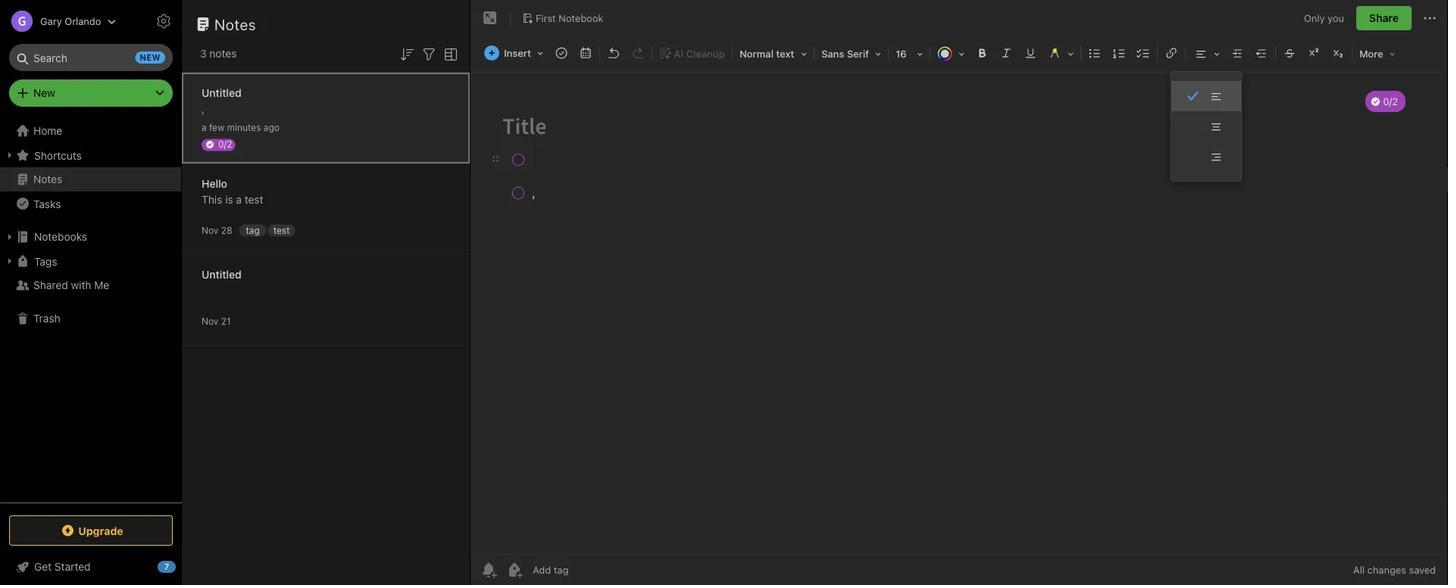 Task type: vqa. For each thing, say whether or not it's contained in the screenshot.
"you"
yes



Task type: describe. For each thing, give the bounding box(es) containing it.
all changes saved
[[1353, 565, 1436, 576]]

more actions image
[[1421, 9, 1439, 27]]

notes link
[[0, 167, 181, 192]]

add tag image
[[505, 562, 524, 580]]

View options field
[[438, 44, 460, 63]]

first
[[536, 12, 556, 24]]

only you
[[1304, 12, 1344, 24]]

Insert field
[[480, 42, 549, 64]]

notes
[[209, 47, 237, 60]]

calendar event image
[[575, 42, 596, 64]]

settings image
[[155, 12, 173, 30]]

this is a test
[[202, 194, 263, 206]]

sans serif
[[821, 48, 869, 59]]

home
[[33, 125, 62, 137]]

7
[[164, 563, 169, 573]]

Add filters field
[[420, 44, 438, 63]]

21
[[221, 316, 231, 327]]

text
[[776, 48, 794, 59]]

nov for nov 28
[[202, 225, 218, 236]]

click to collapse image
[[176, 558, 188, 576]]

numbered list image
[[1109, 42, 1130, 64]]

untitled for untitled
[[202, 269, 241, 281]]

notebooks link
[[0, 225, 181, 249]]

sans
[[821, 48, 844, 59]]

Search text field
[[20, 44, 162, 71]]

italic image
[[996, 42, 1017, 64]]

Font family field
[[816, 42, 887, 64]]

all
[[1353, 565, 1365, 576]]

only
[[1304, 12, 1325, 24]]

expand note image
[[481, 9, 499, 27]]

new
[[140, 53, 161, 63]]

indent image
[[1227, 42, 1248, 64]]

ago
[[264, 122, 280, 133]]

few
[[209, 122, 224, 133]]

1 vertical spatial test
[[273, 225, 290, 236]]

tag
[[246, 225, 260, 236]]

minutes
[[227, 122, 261, 133]]

0/2
[[218, 139, 232, 150]]

,
[[202, 103, 205, 115]]

Add tag field
[[531, 564, 645, 577]]

3
[[200, 47, 207, 60]]

untitled for untitled ,
[[202, 87, 241, 99]]

Highlight field
[[1043, 42, 1079, 64]]

get
[[34, 561, 52, 574]]

task image
[[551, 42, 572, 64]]

home link
[[0, 119, 182, 143]]

changes
[[1368, 565, 1406, 576]]

dropdown list menu
[[1172, 81, 1241, 172]]

new search field
[[20, 44, 165, 71]]

strikethrough image
[[1279, 42, 1300, 64]]

with
[[71, 279, 91, 292]]

shared
[[33, 279, 68, 292]]

tags button
[[0, 249, 181, 274]]

saved
[[1409, 565, 1436, 576]]

tasks
[[33, 198, 61, 210]]

new
[[33, 87, 55, 99]]

undo image
[[603, 42, 624, 64]]

normal
[[740, 48, 774, 59]]

new button
[[9, 80, 173, 107]]

note window element
[[471, 0, 1448, 586]]

bulleted list image
[[1084, 42, 1106, 64]]

notebook
[[559, 12, 603, 24]]

share button
[[1356, 6, 1412, 30]]

Alignment field
[[1187, 42, 1225, 64]]

subscript image
[[1328, 42, 1349, 64]]



Task type: locate. For each thing, give the bounding box(es) containing it.
More actions field
[[1421, 6, 1439, 30]]

untitled down nov 28
[[202, 269, 241, 281]]

0 vertical spatial nov
[[202, 225, 218, 236]]

1 vertical spatial untitled
[[202, 269, 241, 281]]

shared with me link
[[0, 274, 181, 298]]

notes up tasks
[[33, 173, 62, 186]]

More field
[[1354, 42, 1401, 64]]

notes up notes
[[214, 15, 256, 33]]

expand notebooks image
[[4, 231, 16, 243]]

test
[[245, 194, 263, 206], [273, 225, 290, 236]]

trash
[[33, 313, 60, 325]]

add a reminder image
[[480, 562, 498, 580]]

serif
[[847, 48, 869, 59]]

test right is
[[245, 194, 263, 206]]

notes inside tree
[[33, 173, 62, 186]]

add filters image
[[420, 45, 438, 63]]

tree
[[0, 119, 182, 502]]

nov
[[202, 225, 218, 236], [202, 316, 218, 327]]

Sort options field
[[398, 44, 416, 63]]

me
[[94, 279, 109, 292]]

0 horizontal spatial a
[[202, 122, 207, 133]]

this
[[202, 194, 222, 206]]

1 horizontal spatial notes
[[214, 15, 256, 33]]

2 untitled from the top
[[202, 269, 241, 281]]

3 notes
[[200, 47, 237, 60]]

Help and Learning task checklist field
[[0, 555, 182, 580]]

shared with me
[[33, 279, 109, 292]]

started
[[54, 561, 91, 574]]

1 untitled from the top
[[202, 87, 241, 99]]

nov 28
[[202, 225, 232, 236]]

trash link
[[0, 307, 181, 331]]

a
[[202, 122, 207, 133], [236, 194, 242, 206]]

0 vertical spatial notes
[[214, 15, 256, 33]]

expand tags image
[[4, 255, 16, 268]]

more
[[1360, 48, 1383, 59]]

share
[[1369, 12, 1399, 24]]

1 horizontal spatial test
[[273, 225, 290, 236]]

hello
[[202, 178, 227, 190]]

1 nov from the top
[[202, 225, 218, 236]]

16
[[896, 48, 907, 59]]

0 vertical spatial test
[[245, 194, 263, 206]]

shortcuts button
[[0, 143, 181, 167]]

bold image
[[971, 42, 993, 64]]

underline image
[[1020, 42, 1041, 64]]

1 vertical spatial nov
[[202, 316, 218, 327]]

0 vertical spatial a
[[202, 122, 207, 133]]

test right tag
[[273, 225, 290, 236]]

shortcuts
[[34, 149, 82, 162]]

orlando
[[65, 16, 101, 27]]

untitled
[[202, 87, 241, 99], [202, 269, 241, 281]]

untitled up ,
[[202, 87, 241, 99]]

upgrade
[[78, 525, 123, 537]]

2 nov from the top
[[202, 316, 218, 327]]

outdent image
[[1251, 42, 1272, 64]]

1 vertical spatial notes
[[33, 173, 62, 186]]

notes
[[214, 15, 256, 33], [33, 173, 62, 186]]

tags
[[34, 255, 57, 268]]

menu item
[[1172, 81, 1241, 111]]

a few minutes ago
[[202, 122, 280, 133]]

superscript image
[[1303, 42, 1325, 64]]

upgrade button
[[9, 516, 173, 546]]

tree containing home
[[0, 119, 182, 502]]

nov left 21
[[202, 316, 218, 327]]

nov for nov 21
[[202, 316, 218, 327]]

notebooks
[[34, 231, 87, 243]]

28
[[221, 225, 232, 236]]

Note Editor text field
[[471, 73, 1448, 555]]

untitled ,
[[202, 87, 241, 115]]

you
[[1328, 12, 1344, 24]]

is
[[225, 194, 233, 206]]

Heading level field
[[734, 42, 812, 64]]

Font color field
[[932, 42, 970, 64]]

gary
[[40, 16, 62, 27]]

0 vertical spatial untitled
[[202, 87, 241, 99]]

checklist image
[[1133, 42, 1154, 64]]

Font size field
[[890, 42, 928, 64]]

0 horizontal spatial test
[[245, 194, 263, 206]]

a right is
[[236, 194, 242, 206]]

normal text
[[740, 48, 794, 59]]

1 vertical spatial a
[[236, 194, 242, 206]]

a left "few"
[[202, 122, 207, 133]]

get started
[[34, 561, 91, 574]]

first notebook button
[[517, 8, 609, 29]]

nov 21
[[202, 316, 231, 327]]

insert
[[504, 47, 531, 59]]

nov left 28
[[202, 225, 218, 236]]

1 horizontal spatial a
[[236, 194, 242, 206]]

tasks button
[[0, 192, 181, 216]]

first notebook
[[536, 12, 603, 24]]

gary orlando
[[40, 16, 101, 27]]

0 horizontal spatial notes
[[33, 173, 62, 186]]

Account field
[[0, 6, 116, 36]]

insert link image
[[1161, 42, 1182, 64]]



